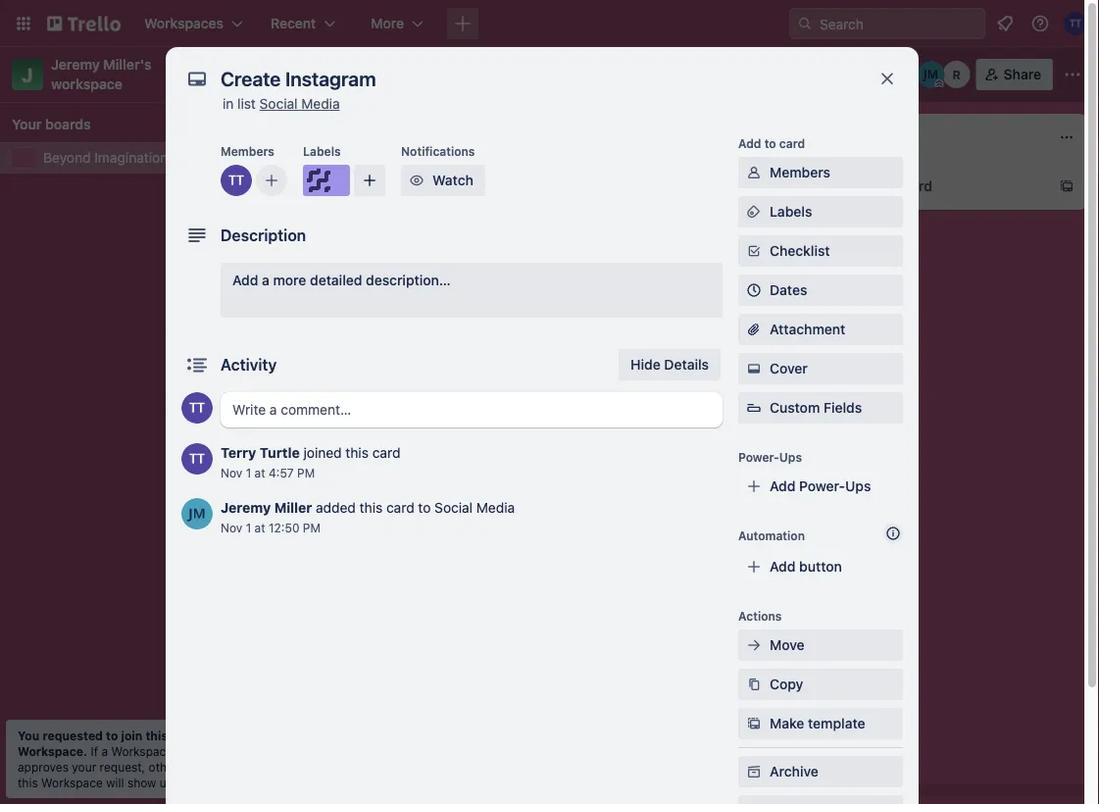 Task type: describe. For each thing, give the bounding box(es) containing it.
create board or workspace image
[[453, 14, 473, 33]]

make
[[770, 716, 805, 732]]

nov 1 at 12:50 pm link
[[221, 521, 321, 535]]

4:57
[[269, 466, 294, 480]]

terry turtle joined this card nov 1 at 4:57 pm
[[221, 445, 401, 480]]

other
[[149, 760, 178, 774]]

r button
[[943, 61, 971, 88]]

1 vertical spatial beyond
[[43, 150, 91, 166]]

added
[[316, 500, 356, 516]]

this inside you requested to join this workspace.
[[146, 729, 168, 742]]

board
[[565, 66, 604, 82]]

1 vertical spatial workspace
[[41, 776, 103, 790]]

up
[[160, 776, 174, 790]]

jeremy miller's workspace
[[51, 56, 155, 92]]

1 horizontal spatial add a card button
[[832, 171, 1051, 202]]

primary element
[[0, 0, 1099, 47]]

you
[[18, 729, 40, 742]]

kickoff
[[286, 253, 331, 269]]

1 inside jeremy miller added this card to social media nov 1 at 12:50 pm
[[246, 521, 251, 535]]

Write a comment text field
[[221, 392, 723, 428]]

watch
[[433, 172, 474, 188]]

jeremy for jeremy miller's workspace
[[51, 56, 100, 73]]

make template
[[770, 716, 866, 732]]

custom fields button
[[739, 398, 903, 418]]

labels link
[[739, 196, 903, 228]]

sm image for make template
[[744, 714, 764, 734]]

members link
[[739, 157, 903, 188]]

activity
[[221, 356, 277, 374]]

notifications
[[401, 144, 475, 158]]

custom fields
[[770, 400, 862, 416]]

0 vertical spatial members
[[221, 144, 275, 158]]

description…
[[366, 272, 451, 288]]

pm inside jeremy miller added this card to social media nov 1 at 12:50 pm
[[303, 521, 321, 535]]

here.
[[177, 776, 205, 790]]

beyond imagination inside the board name text box
[[281, 64, 448, 85]]

actions
[[739, 609, 782, 623]]

a left more
[[262, 272, 270, 288]]

terry turtle (terryturtle) image left the add members to card image
[[221, 165, 252, 196]]

custom
[[770, 400, 820, 416]]

a inside the if a workspace admin approves your request, other boards in this workspace will show up here.
[[101, 744, 108, 758]]

add button button
[[739, 551, 903, 583]]

0 vertical spatial workspace
[[111, 744, 173, 758]]

kickoff meeting
[[286, 253, 386, 269]]

if
[[91, 744, 98, 758]]

move
[[770, 637, 805, 653]]

social media link
[[260, 96, 340, 112]]

your
[[72, 760, 96, 774]]

checklist
[[770, 243, 830, 259]]

this inside the if a workspace admin approves your request, other boards in this workspace will show up here.
[[18, 776, 38, 790]]

list
[[237, 96, 256, 112]]

show
[[127, 776, 156, 790]]

sm image for move
[[744, 636, 764, 655]]

workspace
[[51, 76, 123, 92]]

your boards
[[12, 116, 91, 132]]

checklist link
[[739, 235, 903, 267]]

workspace.
[[18, 744, 87, 758]]

add down power-ups
[[770, 478, 796, 494]]

detailed
[[310, 272, 362, 288]]

your boards with 1 items element
[[12, 113, 233, 136]]

at inside terry turtle joined this card nov 1 at 4:57 pm
[[255, 466, 265, 480]]

template
[[808, 716, 866, 732]]

hide
[[631, 357, 661, 373]]

turtle
[[260, 445, 300, 461]]

1 horizontal spatial ups
[[846, 478, 871, 494]]

rubyanndersson (rubyanndersson) image
[[943, 61, 971, 88]]

beyond imagination link
[[43, 148, 243, 168]]

add left more
[[232, 272, 258, 288]]

a up "labels" link at right
[[893, 178, 900, 194]]

sm image for members
[[744, 163, 764, 182]]

requested
[[43, 729, 103, 742]]

to inside jeremy miller added this card to social media nov 1 at 12:50 pm
[[418, 500, 431, 516]]

this inside terry turtle joined this card nov 1 at 4:57 pm
[[346, 445, 369, 461]]

0 vertical spatial to
[[765, 136, 776, 150]]

add power-ups
[[770, 478, 871, 494]]

board button
[[532, 59, 637, 90]]

sm image for cover
[[744, 359, 764, 379]]

jeremy miller added this card to social media nov 1 at 12:50 pm
[[221, 500, 515, 535]]

1 horizontal spatial create from template… image
[[1059, 179, 1075, 194]]

beyond imagination inside the beyond imagination link
[[43, 150, 168, 166]]

social inside jeremy miller added this card to social media nov 1 at 12:50 pm
[[435, 500, 473, 516]]

0 horizontal spatial jeremy miller (jeremymiller198) image
[[181, 498, 213, 530]]

archive link
[[739, 756, 903, 788]]

fields
[[824, 400, 862, 416]]

automation
[[739, 529, 805, 542]]

power-ups
[[739, 450, 802, 464]]

1 vertical spatial add a card button
[[275, 288, 494, 320]]

add button
[[770, 559, 842, 575]]

make template link
[[739, 708, 903, 740]]

jeremy for jeremy miller added this card to social media nov 1 at 12:50 pm
[[221, 500, 271, 516]]

nov inside terry turtle joined this card nov 1 at 4:57 pm
[[221, 466, 243, 480]]

open information menu image
[[1031, 14, 1050, 33]]

hide details link
[[619, 349, 721, 381]]

cover link
[[739, 353, 903, 384]]

back to home image
[[47, 8, 121, 39]]

request,
[[100, 760, 145, 774]]

archive
[[770, 764, 819, 780]]

add inside button
[[770, 559, 796, 575]]

0 horizontal spatial ups
[[780, 450, 802, 464]]

add up "labels" link at right
[[863, 178, 889, 194]]



Task type: locate. For each thing, give the bounding box(es) containing it.
1 vertical spatial create from template… image
[[781, 226, 796, 241]]

dates
[[770, 282, 808, 298]]

0 vertical spatial jeremy
[[51, 56, 100, 73]]

0 horizontal spatial add a card button
[[275, 288, 494, 320]]

0 horizontal spatial media
[[301, 96, 340, 112]]

0 horizontal spatial power-
[[739, 450, 780, 464]]

jeremy miller (jeremymiller198) image down terry turtle (terryturtle) image
[[181, 498, 213, 530]]

beyond inside the board name text box
[[281, 64, 344, 85]]

0 vertical spatial power-
[[739, 450, 780, 464]]

1 horizontal spatial beyond imagination
[[281, 64, 448, 85]]

miller
[[274, 500, 312, 516]]

copy
[[770, 676, 804, 692]]

details
[[664, 357, 709, 373]]

sm image inside "labels" link
[[744, 202, 764, 222]]

dates button
[[739, 275, 903, 306]]

sm image left copy
[[744, 675, 764, 694]]

share
[[1004, 66, 1042, 82]]

1 vertical spatial beyond imagination
[[43, 150, 168, 166]]

media inside jeremy miller added this card to social media nov 1 at 12:50 pm
[[476, 500, 515, 516]]

0 horizontal spatial social
[[260, 96, 298, 112]]

card inside jeremy miller added this card to social media nov 1 at 12:50 pm
[[386, 500, 415, 516]]

nov
[[221, 466, 243, 480], [221, 521, 243, 535]]

members up the add members to card image
[[221, 144, 275, 158]]

add members to card image
[[264, 171, 280, 190]]

add a more detailed description…
[[232, 272, 451, 288]]

jeremy inside jeremy miller added this card to social media nov 1 at 12:50 pm
[[221, 500, 271, 516]]

to up members link
[[765, 136, 776, 150]]

0 vertical spatial ups
[[780, 450, 802, 464]]

in left list
[[223, 96, 234, 112]]

0 notifications image
[[994, 12, 1017, 35]]

sm image inside copy link
[[744, 675, 764, 694]]

0 vertical spatial beyond imagination
[[281, 64, 448, 85]]

a right if
[[101, 744, 108, 758]]

2 at from the top
[[255, 521, 265, 535]]

nov left 12:50
[[221, 521, 243, 535]]

0 horizontal spatial labels
[[303, 144, 341, 158]]

card inside terry turtle joined this card nov 1 at 4:57 pm
[[372, 445, 401, 461]]

this right added
[[360, 500, 383, 516]]

admin
[[176, 744, 210, 758]]

1 vertical spatial pm
[[303, 521, 321, 535]]

hide details
[[631, 357, 709, 373]]

pm inside terry turtle joined this card nov 1 at 4:57 pm
[[297, 466, 315, 480]]

jeremy inside 'jeremy miller's workspace'
[[51, 56, 100, 73]]

1 vertical spatial media
[[476, 500, 515, 516]]

0 horizontal spatial beyond imagination
[[43, 150, 168, 166]]

labels
[[303, 144, 341, 158], [770, 204, 812, 220]]

power-
[[739, 450, 780, 464], [799, 478, 846, 494]]

0 vertical spatial nov
[[221, 466, 243, 480]]

2 1 from the top
[[246, 521, 251, 535]]

more
[[273, 272, 306, 288]]

terry turtle (terryturtle) image
[[1064, 12, 1088, 35], [892, 61, 920, 88], [221, 165, 252, 196], [494, 204, 518, 228], [181, 392, 213, 424]]

imagination
[[348, 64, 448, 85], [94, 150, 168, 166]]

instagram
[[332, 182, 395, 198]]

at left 12:50
[[255, 521, 265, 535]]

1 1 from the top
[[246, 466, 251, 480]]

sm image for archive
[[744, 762, 764, 782]]

to left join
[[106, 729, 118, 742]]

2 sm image from the top
[[744, 202, 764, 222]]

boards inside the if a workspace admin approves your request, other boards in this workspace will show up here.
[[181, 760, 220, 774]]

0 vertical spatial 1
[[246, 466, 251, 480]]

0 vertical spatial pm
[[297, 466, 315, 480]]

5 sm image from the top
[[744, 762, 764, 782]]

pm
[[297, 466, 315, 480], [303, 521, 321, 535]]

meeting
[[334, 253, 386, 269]]

sm image left "watch"
[[407, 171, 427, 190]]

description
[[221, 226, 306, 245]]

1 vertical spatial power-
[[799, 478, 846, 494]]

2 horizontal spatial to
[[765, 136, 776, 150]]

will
[[106, 776, 124, 790]]

1 vertical spatial labels
[[770, 204, 812, 220]]

create
[[286, 182, 329, 198]]

color: purple, title: none image
[[286, 169, 326, 177]]

1 vertical spatial jeremy miller (jeremymiller198) image
[[181, 498, 213, 530]]

beyond imagination
[[281, 64, 448, 85], [43, 150, 168, 166]]

1 horizontal spatial beyond
[[281, 64, 344, 85]]

2 vertical spatial to
[[106, 729, 118, 742]]

ups up add power-ups
[[780, 450, 802, 464]]

pm down miller
[[303, 521, 321, 535]]

jeremy miller (jeremymiller198) image
[[918, 61, 945, 88], [181, 498, 213, 530]]

0 horizontal spatial to
[[106, 729, 118, 742]]

0 horizontal spatial create from template… image
[[781, 226, 796, 241]]

0 vertical spatial imagination
[[348, 64, 448, 85]]

1 inside terry turtle joined this card nov 1 at 4:57 pm
[[246, 466, 251, 480]]

automation image
[[767, 59, 794, 86]]

1 horizontal spatial workspace
[[111, 744, 173, 758]]

boards right your
[[45, 116, 91, 132]]

1 vertical spatial add a card
[[306, 296, 376, 312]]

2 nov from the top
[[221, 521, 243, 535]]

this down approves
[[18, 776, 38, 790]]

in inside the if a workspace admin approves your request, other boards in this workspace will show up here.
[[223, 760, 233, 774]]

sm image inside "move" link
[[744, 636, 764, 655]]

at inside jeremy miller added this card to social media nov 1 at 12:50 pm
[[255, 521, 265, 535]]

terry turtle (terryturtle) image right the open information menu icon
[[1064, 12, 1088, 35]]

1 horizontal spatial jeremy miller (jeremymiller198) image
[[918, 61, 945, 88]]

this inside jeremy miller added this card to social media nov 1 at 12:50 pm
[[360, 500, 383, 516]]

copy link
[[739, 669, 903, 700]]

terry turtle (terryturtle) image
[[181, 443, 213, 475]]

miller's
[[103, 56, 152, 73]]

sm image inside cover link
[[744, 359, 764, 379]]

create from template… image
[[1059, 179, 1075, 194], [781, 226, 796, 241]]

0 vertical spatial add a card button
[[832, 171, 1051, 202]]

1 vertical spatial nov
[[221, 521, 243, 535]]

kickoff meeting link
[[286, 251, 514, 271]]

share button
[[977, 59, 1053, 90]]

0 vertical spatial beyond
[[281, 64, 344, 85]]

1 horizontal spatial add a card
[[863, 178, 933, 194]]

0 vertical spatial jeremy miller (jeremymiller198) image
[[918, 61, 945, 88]]

beyond
[[281, 64, 344, 85], [43, 150, 91, 166]]

terry turtle (terryturtle) image left r
[[892, 61, 920, 88]]

12:50
[[269, 521, 300, 535]]

0 vertical spatial media
[[301, 96, 340, 112]]

j
[[22, 63, 33, 86]]

ups down fields on the right of page
[[846, 478, 871, 494]]

1 vertical spatial social
[[435, 500, 473, 516]]

0 horizontal spatial jeremy
[[51, 56, 100, 73]]

sm image for checklist
[[744, 241, 764, 261]]

color: purple, title: none image
[[303, 165, 350, 196]]

0 horizontal spatial workspace
[[41, 776, 103, 790]]

add a more detailed description… link
[[221, 263, 723, 318]]

power- down power-ups
[[799, 478, 846, 494]]

your
[[12, 116, 42, 132]]

add down detailed
[[306, 296, 332, 312]]

a
[[893, 178, 900, 194], [262, 272, 270, 288], [336, 296, 343, 312], [101, 744, 108, 758]]

workspace down your
[[41, 776, 103, 790]]

approves
[[18, 760, 69, 774]]

1 left 12:50
[[246, 521, 251, 535]]

nov 1 at 4:57 pm link
[[221, 466, 315, 480]]

2 in from the top
[[223, 760, 233, 774]]

imagination inside the board name text box
[[348, 64, 448, 85]]

1 horizontal spatial jeremy
[[221, 500, 271, 516]]

0 horizontal spatial members
[[221, 144, 275, 158]]

sm image
[[744, 163, 764, 182], [744, 202, 764, 222], [744, 241, 764, 261], [744, 359, 764, 379], [744, 762, 764, 782]]

jeremy up nov 1 at 12:50 pm 'link'
[[221, 500, 271, 516]]

this right the joined
[[346, 445, 369, 461]]

imagination down your boards with 1 items element
[[94, 150, 168, 166]]

boards down admin
[[181, 760, 220, 774]]

beyond imagination up social media link
[[281, 64, 448, 85]]

to
[[765, 136, 776, 150], [418, 500, 431, 516], [106, 729, 118, 742]]

sm image inside archive link
[[744, 762, 764, 782]]

search image
[[797, 16, 813, 31]]

watch button
[[401, 165, 485, 196]]

add to card
[[739, 136, 805, 150]]

this right join
[[146, 729, 168, 742]]

members down add to card at the right top
[[770, 164, 831, 180]]

1 down terry
[[246, 466, 251, 480]]

sm image down actions
[[744, 636, 764, 655]]

social
[[260, 96, 298, 112], [435, 500, 473, 516]]

1 vertical spatial ups
[[846, 478, 871, 494]]

sm image inside checklist link
[[744, 241, 764, 261]]

in
[[223, 96, 234, 112], [223, 760, 233, 774]]

jeremy
[[51, 56, 100, 73], [221, 500, 271, 516]]

1 vertical spatial boards
[[181, 760, 220, 774]]

if a workspace admin approves your request, other boards in this workspace will show up here.
[[18, 744, 233, 790]]

sm image for watch
[[407, 171, 427, 190]]

sm image inside make template link
[[744, 714, 764, 734]]

0 vertical spatial labels
[[303, 144, 341, 158]]

power- down custom
[[739, 450, 780, 464]]

sm image inside members link
[[744, 163, 764, 182]]

1 vertical spatial to
[[418, 500, 431, 516]]

1 horizontal spatial media
[[476, 500, 515, 516]]

sm image for copy
[[744, 675, 764, 694]]

0 horizontal spatial beyond
[[43, 150, 91, 166]]

a down add a more detailed description… at the top of the page
[[336, 296, 343, 312]]

1 vertical spatial imagination
[[94, 150, 168, 166]]

cover
[[770, 360, 808, 377]]

1 horizontal spatial labels
[[770, 204, 812, 220]]

sm image left make
[[744, 714, 764, 734]]

to right added
[[418, 500, 431, 516]]

nov down terry
[[221, 466, 243, 480]]

jeremy up 'workspace'
[[51, 56, 100, 73]]

sm image inside 'watch' button
[[407, 171, 427, 190]]

pm right 4:57
[[297, 466, 315, 480]]

at left 4:57
[[255, 466, 265, 480]]

terry
[[221, 445, 256, 461]]

create instagram link
[[286, 180, 514, 200]]

add a card for the bottommost add a card button
[[306, 296, 376, 312]]

0 horizontal spatial boards
[[45, 116, 91, 132]]

add up members link
[[739, 136, 762, 150]]

beyond down the your boards
[[43, 150, 91, 166]]

0 horizontal spatial add a card
[[306, 296, 376, 312]]

1 vertical spatial 1
[[246, 521, 251, 535]]

labels up color: purple, title: none image
[[303, 144, 341, 158]]

0 vertical spatial social
[[260, 96, 298, 112]]

add down the 'automation'
[[770, 559, 796, 575]]

1 in from the top
[[223, 96, 234, 112]]

1 nov from the top
[[221, 466, 243, 480]]

1 vertical spatial in
[[223, 760, 233, 774]]

1 horizontal spatial members
[[770, 164, 831, 180]]

in right other
[[223, 760, 233, 774]]

1 horizontal spatial imagination
[[348, 64, 448, 85]]

0 horizontal spatial imagination
[[94, 150, 168, 166]]

attachment button
[[739, 314, 903, 345]]

button
[[799, 559, 842, 575]]

1 vertical spatial members
[[770, 164, 831, 180]]

move link
[[739, 630, 903, 661]]

r
[[953, 68, 961, 81]]

add a card for rightmost add a card button
[[863, 178, 933, 194]]

imagination up the notifications
[[348, 64, 448, 85]]

create instagram
[[286, 182, 395, 198]]

nov inside jeremy miller added this card to social media nov 1 at 12:50 pm
[[221, 521, 243, 535]]

members
[[221, 144, 275, 158], [770, 164, 831, 180]]

beyond up social media link
[[281, 64, 344, 85]]

0 vertical spatial create from template… image
[[1059, 179, 1075, 194]]

you requested to join this workspace.
[[18, 729, 168, 758]]

add power-ups link
[[739, 471, 903, 502]]

1
[[246, 466, 251, 480], [246, 521, 251, 535]]

add a card up "labels" link at right
[[863, 178, 933, 194]]

workspace down join
[[111, 744, 173, 758]]

3 sm image from the top
[[744, 241, 764, 261]]

Search field
[[813, 9, 985, 38]]

0 vertical spatial in
[[223, 96, 234, 112]]

ups
[[780, 450, 802, 464], [846, 478, 871, 494]]

1 vertical spatial jeremy
[[221, 500, 271, 516]]

0 vertical spatial add a card
[[863, 178, 933, 194]]

terry turtle (terryturtle) image up terry turtle (terryturtle) image
[[181, 392, 213, 424]]

add a card button
[[832, 171, 1051, 202], [275, 288, 494, 320]]

beyond imagination down your boards with 1 items element
[[43, 150, 168, 166]]

add a card down add a more detailed description… at the top of the page
[[306, 296, 376, 312]]

Board name text field
[[271, 59, 457, 90]]

joined
[[304, 445, 342, 461]]

0 vertical spatial at
[[255, 466, 265, 480]]

jeremy miller (jeremymiller198) image left r
[[918, 61, 945, 88]]

1 at from the top
[[255, 466, 265, 480]]

to inside you requested to join this workspace.
[[106, 729, 118, 742]]

media
[[301, 96, 340, 112], [476, 500, 515, 516]]

show menu image
[[1063, 65, 1083, 84]]

1 horizontal spatial power-
[[799, 478, 846, 494]]

in list social media
[[223, 96, 340, 112]]

1 horizontal spatial boards
[[181, 760, 220, 774]]

labels up checklist
[[770, 204, 812, 220]]

4 sm image from the top
[[744, 359, 764, 379]]

1 vertical spatial at
[[255, 521, 265, 535]]

sm image
[[407, 171, 427, 190], [744, 636, 764, 655], [744, 675, 764, 694], [744, 714, 764, 734]]

1 horizontal spatial to
[[418, 500, 431, 516]]

1 horizontal spatial social
[[435, 500, 473, 516]]

sm image for labels
[[744, 202, 764, 222]]

0 vertical spatial boards
[[45, 116, 91, 132]]

1 sm image from the top
[[744, 163, 764, 182]]

None text field
[[211, 61, 858, 96]]

attachment
[[770, 321, 846, 337]]

terry turtle (terryturtle) image up add a more detailed description… link at the top of page
[[494, 204, 518, 228]]

join
[[121, 729, 143, 742]]



Task type: vqa. For each thing, say whether or not it's contained in the screenshot.
filters button
no



